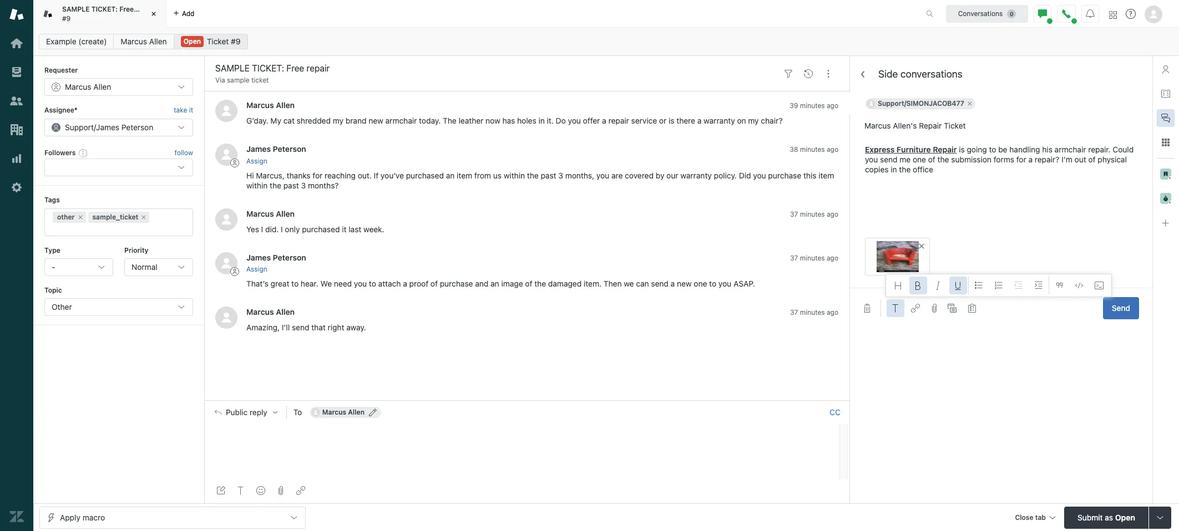 Task type: vqa. For each thing, say whether or not it's contained in the screenshot.
left past
yes



Task type: locate. For each thing, give the bounding box(es) containing it.
1 horizontal spatial remove image
[[967, 100, 973, 107]]

james up that's
[[246, 253, 271, 262]]

2 vertical spatial james
[[246, 253, 271, 262]]

0 vertical spatial #9
[[62, 14, 71, 22]]

a right offer
[[602, 116, 606, 126]]

0 vertical spatial remove image
[[967, 100, 973, 107]]

1 vertical spatial 37 minutes ago
[[790, 254, 839, 262]]

0 vertical spatial 37 minutes ago
[[790, 210, 839, 218]]

1 37 from the top
[[790, 210, 798, 218]]

1 vertical spatial an
[[491, 279, 499, 289]]

within right us
[[504, 171, 525, 180]]

0 vertical spatial for
[[1017, 155, 1027, 164]]

1 horizontal spatial #9
[[231, 37, 241, 46]]

one up office
[[913, 155, 926, 164]]

1 horizontal spatial i
[[281, 225, 283, 234]]

my
[[271, 116, 281, 126]]

yes
[[246, 225, 259, 234]]

0 horizontal spatial repair
[[136, 5, 155, 13]]

in inside conversationlabel log
[[539, 116, 545, 126]]

peterson up great
[[273, 253, 306, 262]]

0 horizontal spatial for
[[313, 171, 323, 180]]

discard this conversation image
[[863, 304, 872, 313]]

tags
[[44, 196, 60, 204]]

events image
[[804, 69, 813, 78]]

2 assign from the top
[[246, 265, 267, 274]]

filter image
[[784, 69, 793, 78]]

a down handling
[[1029, 155, 1033, 164]]

express
[[865, 145, 895, 154]]

3 left months,
[[559, 171, 563, 180]]

1 vertical spatial send
[[651, 279, 669, 289]]

2 assign button from the top
[[246, 265, 267, 275]]

public
[[226, 409, 248, 417]]

0 vertical spatial open
[[184, 37, 201, 46]]

james right the support
[[96, 123, 119, 132]]

peterson for that's
[[273, 253, 306, 262]]

of up office
[[928, 155, 936, 164]]

1 vertical spatial james
[[246, 145, 271, 154]]

0 horizontal spatial armchair
[[385, 116, 417, 126]]

0 vertical spatial james peterson assign
[[246, 145, 306, 165]]

1 vertical spatial is
[[959, 145, 965, 154]]

repair left service
[[609, 116, 629, 126]]

one
[[913, 155, 926, 164], [694, 279, 707, 289]]

i right yes
[[261, 225, 263, 234]]

thanks
[[287, 171, 311, 180]]

to
[[989, 145, 997, 154], [291, 279, 299, 289], [369, 279, 376, 289], [709, 279, 717, 289]]

1 vertical spatial for
[[313, 171, 323, 180]]

item right this
[[819, 171, 834, 180]]

great
[[271, 279, 289, 289]]

0 vertical spatial past
[[541, 171, 556, 180]]

assign button for that's
[[246, 265, 267, 275]]

it inside button
[[189, 106, 193, 115]]

open
[[184, 37, 201, 46], [1116, 513, 1136, 523]]

purchased right only
[[302, 225, 340, 234]]

for
[[1017, 155, 1027, 164], [313, 171, 323, 180]]

0 vertical spatial new
[[369, 116, 383, 126]]

minutes right 38
[[800, 146, 825, 154]]

0 vertical spatial 3
[[559, 171, 563, 180]]

side conversations
[[879, 69, 963, 80]]

past
[[541, 171, 556, 180], [283, 181, 299, 190]]

0 vertical spatial repair
[[136, 5, 155, 13]]

1 vertical spatial 37 minutes ago text field
[[790, 254, 839, 262]]

side
[[879, 69, 898, 80]]

subject field up the now
[[213, 62, 776, 75]]

1 horizontal spatial open
[[1116, 513, 1136, 523]]

2 minutes from the top
[[800, 146, 825, 154]]

an
[[446, 171, 455, 180], [491, 279, 499, 289]]

1 vertical spatial armchair
[[1055, 145, 1086, 154]]

0 horizontal spatial i
[[261, 225, 263, 234]]

0 horizontal spatial my
[[333, 116, 344, 126]]

marcus allen link down "close" image at the left top of the page
[[113, 34, 174, 49]]

37 minutes ago for attach
[[790, 254, 839, 262]]

0 horizontal spatial within
[[246, 181, 268, 190]]

send down express
[[880, 155, 898, 164]]

1 horizontal spatial an
[[491, 279, 499, 289]]

assign up the hi
[[246, 157, 267, 165]]

a right there
[[698, 116, 702, 126]]

sample
[[227, 76, 250, 84]]

admin image
[[9, 180, 24, 195]]

1 vertical spatial assign
[[246, 265, 267, 274]]

1 vertical spatial purchased
[[302, 225, 340, 234]]

the down me
[[899, 165, 911, 174]]

38 minutes ago text field
[[790, 146, 839, 154]]

1 vertical spatial #9
[[231, 37, 241, 46]]

numbered list (cmd shift 7) image
[[995, 281, 1003, 290]]

going
[[967, 145, 987, 154]]

armchair
[[385, 116, 417, 126], [1055, 145, 1086, 154]]

1 james peterson link from the top
[[246, 145, 306, 154]]

armchair left "today."
[[385, 116, 417, 126]]

- button
[[44, 259, 113, 276]]

we
[[624, 279, 634, 289]]

marcus allen link up my
[[246, 101, 295, 110]]

the
[[938, 155, 949, 164], [899, 165, 911, 174], [527, 171, 539, 180], [270, 181, 281, 190], [535, 279, 546, 289]]

reporting image
[[9, 152, 24, 166]]

one inside conversationlabel log
[[694, 279, 707, 289]]

brand
[[346, 116, 367, 126]]

express furniture repair
[[865, 145, 957, 154]]

4 ago from the top
[[827, 254, 839, 262]]

in left it. at the top left of page
[[539, 116, 545, 126]]

requester
[[44, 66, 78, 74]]

add link (cmd k) image
[[911, 304, 920, 313]]

2 james peterson link from the top
[[246, 253, 306, 262]]

39 minutes ago
[[790, 102, 839, 110]]

to left hear.
[[291, 279, 299, 289]]

1 vertical spatial remove image
[[141, 214, 147, 221]]

you right need
[[354, 279, 367, 289]]

you inside is going to be handling his armchair repair. could you send me one of the submission forms for a repair? i'm out of physical copies in the office
[[865, 155, 878, 164]]

marcus allen link up the did.
[[246, 209, 295, 218]]

purchased inside hi marcus, thanks for reaching out. if you've purchased an item from us within the past 3 months, you are covered by our warranty policy. did you purchase this item within the past 3 months?
[[406, 171, 444, 180]]

marcus allen down requester
[[65, 82, 111, 92]]

repair
[[136, 5, 155, 13], [609, 116, 629, 126]]

1 horizontal spatial armchair
[[1055, 145, 1086, 154]]

bookmarks image
[[1161, 169, 1172, 180]]

37 minutes ago text field
[[790, 210, 839, 218], [790, 254, 839, 262]]

minutes up 37 minutes ago text field
[[800, 254, 825, 262]]

go back image
[[859, 70, 868, 79]]

bold (cmd b) image
[[914, 281, 923, 290]]

0 horizontal spatial subject field
[[213, 62, 776, 75]]

1 vertical spatial one
[[694, 279, 707, 289]]

1 james peterson assign from the top
[[246, 145, 306, 165]]

2 37 minutes ago text field from the top
[[790, 254, 839, 262]]

0 vertical spatial within
[[504, 171, 525, 180]]

submit
[[1078, 513, 1103, 523]]

37 minutes ago text field
[[790, 309, 839, 317]]

my left the brand
[[333, 116, 344, 126]]

5 ago from the top
[[827, 309, 839, 317]]

0 horizontal spatial item
[[457, 171, 472, 180]]

other
[[52, 303, 72, 312]]

ago for that's great to hear. we need you to attach a proof of purchase and an image of the damaged item. then we can send a new one to you asap.
[[827, 254, 839, 262]]

item left from
[[457, 171, 472, 180]]

1 assign button from the top
[[246, 156, 267, 166]]

2 37 from the top
[[790, 254, 798, 262]]

out
[[1075, 155, 1087, 164]]

0 horizontal spatial one
[[694, 279, 707, 289]]

the down marcus,
[[270, 181, 281, 190]]

james peterson assign
[[246, 145, 306, 165], [246, 253, 306, 274]]

minutes for amazing, i'll send that right away.
[[800, 309, 825, 317]]

past down the thanks
[[283, 181, 299, 190]]

a right can
[[671, 279, 675, 289]]

in right copies
[[891, 165, 897, 174]]

1 horizontal spatial in
[[891, 165, 897, 174]]

to left be
[[989, 145, 997, 154]]

i right the did.
[[281, 225, 283, 234]]

format text image
[[236, 487, 245, 496]]

0 vertical spatial is
[[669, 116, 675, 126]]

avatar image
[[867, 99, 876, 108], [215, 100, 238, 122], [215, 144, 238, 166], [215, 209, 238, 231], [215, 252, 238, 275], [215, 307, 238, 329]]

warranty left on
[[704, 116, 735, 126]]

0 vertical spatial peterson
[[121, 123, 153, 132]]

code block (cmd shift 6) image
[[1095, 281, 1104, 290]]

4 minutes from the top
[[800, 254, 825, 262]]

is
[[669, 116, 675, 126], [959, 145, 965, 154]]

1 horizontal spatial my
[[748, 116, 759, 126]]

subject field up be
[[850, 115, 1153, 137]]

support
[[65, 123, 94, 132]]

james for that's
[[246, 253, 271, 262]]

new
[[369, 116, 383, 126], [677, 279, 692, 289]]

customer context image
[[1162, 65, 1171, 74]]

proof
[[409, 279, 429, 289]]

purchased right you've
[[406, 171, 444, 180]]

marcus up g'day. on the left of page
[[246, 101, 274, 110]]

attach files image
[[930, 304, 939, 313]]

assign for hi
[[246, 157, 267, 165]]

#9 down the sample
[[62, 14, 71, 22]]

2 ago from the top
[[827, 146, 839, 154]]

sample
[[62, 5, 90, 13]]

1 assign from the top
[[246, 157, 267, 165]]

37 minutes ago up 37 minutes ago text field
[[790, 254, 839, 262]]

you
[[568, 116, 581, 126], [865, 155, 878, 164], [597, 171, 610, 180], [753, 171, 766, 180], [354, 279, 367, 289], [719, 279, 732, 289]]

ticket #9
[[207, 37, 241, 46]]

james peterson link up marcus,
[[246, 145, 306, 154]]

you up copies
[[865, 155, 878, 164]]

you've
[[381, 171, 404, 180]]

as
[[1105, 513, 1113, 523]]

could
[[1113, 145, 1134, 154]]

new right the brand
[[369, 116, 383, 126]]

repair?
[[1035, 155, 1060, 164]]

marcus allen up my
[[246, 101, 295, 110]]

0 vertical spatial 37 minutes ago text field
[[790, 210, 839, 218]]

1 horizontal spatial purchased
[[406, 171, 444, 180]]

tab
[[33, 0, 167, 28]]

2 37 minutes ago from the top
[[790, 254, 839, 262]]

the right us
[[527, 171, 539, 180]]

1 vertical spatial warranty
[[681, 171, 712, 180]]

edit user image
[[369, 409, 377, 417]]

3 ago from the top
[[827, 210, 839, 218]]

requester element
[[44, 78, 193, 96]]

marcus allen link for amazing,
[[246, 307, 295, 317]]

0 horizontal spatial it
[[189, 106, 193, 115]]

0 vertical spatial send
[[880, 155, 898, 164]]

minutes down this
[[800, 210, 825, 218]]

39 minutes ago text field
[[790, 102, 839, 110]]

#9 inside secondary element
[[231, 37, 241, 46]]

of right out
[[1089, 155, 1096, 164]]

underline (cmd u) image
[[954, 281, 963, 290]]

you right the did
[[753, 171, 766, 180]]

0 vertical spatial armchair
[[385, 116, 417, 126]]

0 vertical spatial assign button
[[246, 156, 267, 166]]

warranty inside hi marcus, thanks for reaching out. if you've purchased an item from us within the past 3 months, you are covered by our warranty policy. did you purchase this item within the past 3 months?
[[681, 171, 712, 180]]

remove image right sample_ticket
[[141, 214, 147, 221]]

conversations
[[901, 69, 963, 80]]

1 horizontal spatial 3
[[559, 171, 563, 180]]

time tracking image
[[1161, 193, 1172, 204]]

send right the "i'll"
[[292, 323, 309, 332]]

example (create) button
[[39, 34, 114, 49]]

0 horizontal spatial new
[[369, 116, 383, 126]]

1 37 minutes ago from the top
[[790, 210, 839, 218]]

assignee* element
[[44, 119, 193, 136]]

1 vertical spatial assign button
[[246, 265, 267, 275]]

marcus allen link for yes
[[246, 209, 295, 218]]

james peterson assign up great
[[246, 253, 306, 274]]

0 vertical spatial in
[[539, 116, 545, 126]]

2 vertical spatial 37
[[790, 309, 798, 317]]

displays possible ticket submission types image
[[1156, 514, 1165, 523]]

an left from
[[446, 171, 455, 180]]

1 horizontal spatial purchase
[[768, 171, 802, 180]]

marcus allen link
[[113, 34, 174, 49], [246, 101, 295, 110], [246, 209, 295, 218], [246, 307, 295, 317]]

customers image
[[9, 94, 24, 108]]

my
[[333, 116, 344, 126], [748, 116, 759, 126]]

james up the hi
[[246, 145, 271, 154]]

assign button up the hi
[[246, 156, 267, 166]]

marcus down free
[[121, 37, 147, 46]]

open right the 'as'
[[1116, 513, 1136, 523]]

Subject field
[[213, 62, 776, 75], [850, 115, 1153, 137]]

0 vertical spatial it
[[189, 106, 193, 115]]

only
[[285, 225, 300, 234]]

or
[[659, 116, 667, 126]]

5 minutes from the top
[[800, 309, 825, 317]]

minutes for that's great to hear. we need you to attach a proof of purchase and an image of the damaged item. then we can send a new one to you asap.
[[800, 254, 825, 262]]

allen up support / james peterson at the top left
[[93, 82, 111, 92]]

37 for attach
[[790, 254, 798, 262]]

1 horizontal spatial for
[[1017, 155, 1027, 164]]

increase indent (cmd ]) image
[[1035, 281, 1043, 290]]

assign button for hi
[[246, 156, 267, 166]]

service
[[631, 116, 657, 126]]

leather
[[459, 116, 484, 126]]

1 vertical spatial 3
[[301, 181, 306, 190]]

1 item from the left
[[457, 171, 472, 180]]

1 horizontal spatial is
[[959, 145, 965, 154]]

last
[[349, 225, 361, 234]]

0 horizontal spatial an
[[446, 171, 455, 180]]

allen up only
[[276, 209, 295, 218]]

it.
[[547, 116, 554, 126]]

37 minutes ago text field up 37 minutes ago text field
[[790, 254, 839, 262]]

an inside hi marcus, thanks for reaching out. if you've purchased an item from us within the past 3 months, you are covered by our warranty policy. did you purchase this item within the past 3 months?
[[446, 171, 455, 180]]

1 vertical spatial james peterson assign
[[246, 253, 306, 274]]

to
[[293, 408, 302, 417]]

armchair up the i'm
[[1055, 145, 1086, 154]]

marcus allen link up "amazing,"
[[246, 307, 295, 317]]

0 vertical spatial assign
[[246, 157, 267, 165]]

purchase left and
[[440, 279, 473, 289]]

0 horizontal spatial send
[[292, 323, 309, 332]]

is inside conversationlabel log
[[669, 116, 675, 126]]

james peterson assign for marcus,
[[246, 145, 306, 165]]

ticket actions image
[[824, 69, 833, 78]]

ago for hi marcus, thanks for reaching out. if you've purchased an item from us within the past 3 months, you are covered by our warranty policy. did you purchase this item within the past 3 months?
[[827, 146, 839, 154]]

peterson
[[121, 123, 153, 132], [273, 145, 306, 154], [273, 253, 306, 262]]

assign button
[[246, 156, 267, 166], [246, 265, 267, 275]]

#9 inside sample ticket: free repair #9
[[62, 14, 71, 22]]

0 horizontal spatial open
[[184, 37, 201, 46]]

assign button up that's
[[246, 265, 267, 275]]

1 37 minutes ago text field from the top
[[790, 210, 839, 218]]

3 minutes from the top
[[800, 210, 825, 218]]

ticket
[[251, 76, 269, 84]]

1 vertical spatial within
[[246, 181, 268, 190]]

is up submission
[[959, 145, 965, 154]]

repair right free
[[136, 5, 155, 13]]

37 minutes ago for week.
[[790, 210, 839, 218]]

1 ago from the top
[[827, 102, 839, 110]]

new right can
[[677, 279, 692, 289]]

1 horizontal spatial it
[[342, 225, 347, 234]]

an right and
[[491, 279, 499, 289]]

past left months,
[[541, 171, 556, 180]]

2 vertical spatial 37 minutes ago
[[790, 309, 839, 317]]

copies
[[865, 165, 889, 174]]

there
[[677, 116, 695, 126]]

close tab
[[1015, 514, 1046, 522]]

of right proof
[[431, 279, 438, 289]]

37 minutes ago text field down this
[[790, 210, 839, 218]]

purchase left this
[[768, 171, 802, 180]]

ago for yes i did. i only purchased it last week.
[[827, 210, 839, 218]]

within down the hi
[[246, 181, 268, 190]]

is right or
[[669, 116, 675, 126]]

i'll
[[282, 323, 290, 332]]

0 horizontal spatial is
[[669, 116, 675, 126]]

minutes left the 'discard this conversation' image
[[800, 309, 825, 317]]

1 horizontal spatial subject field
[[850, 115, 1153, 137]]

1 vertical spatial past
[[283, 181, 299, 190]]

that's great to hear. we need you to attach a proof of purchase and an image of the damaged item. then we can send a new one to you asap.
[[246, 279, 755, 289]]

3 down the thanks
[[301, 181, 306, 190]]

apps image
[[1162, 138, 1171, 147]]

2 james peterson assign from the top
[[246, 253, 306, 274]]

allen down "close" image at the left top of the page
[[149, 37, 167, 46]]

knowledge image
[[1162, 89, 1171, 98]]

are
[[612, 171, 623, 180]]

james peterson link up great
[[246, 253, 306, 262]]

purchase inside hi marcus, thanks for reaching out. if you've purchased an item from us within the past 3 months, you are covered by our warranty policy. did you purchase this item within the past 3 months?
[[768, 171, 802, 180]]

1 vertical spatial in
[[891, 165, 897, 174]]

attach
[[378, 279, 401, 289]]

normal
[[132, 263, 157, 272]]

need
[[334, 279, 352, 289]]

37 minutes ago
[[790, 210, 839, 218], [790, 254, 839, 262], [790, 309, 839, 317]]

2 i from the left
[[281, 225, 283, 234]]

did
[[739, 171, 751, 180]]

0 vertical spatial james peterson link
[[246, 145, 306, 154]]

1 vertical spatial it
[[342, 225, 347, 234]]

item
[[457, 171, 472, 180], [819, 171, 834, 180]]

0 vertical spatial 37
[[790, 210, 798, 218]]

marcus.allen@example.com image
[[311, 409, 320, 417]]

0 horizontal spatial #9
[[62, 14, 71, 22]]

info on adding followers image
[[79, 149, 88, 158]]

james
[[96, 123, 119, 132], [246, 145, 271, 154], [246, 253, 271, 262]]

out.
[[358, 171, 372, 180]]

remove image
[[967, 100, 973, 107], [141, 214, 147, 221]]

0 vertical spatial subject field
[[213, 62, 776, 75]]

0 horizontal spatial purchase
[[440, 279, 473, 289]]

37 minutes ago left the 'discard this conversation' image
[[790, 309, 839, 317]]

for inside hi marcus, thanks for reaching out. if you've purchased an item from us within the past 3 months, you are covered by our warranty policy. did you purchase this item within the past 3 months?
[[313, 171, 323, 180]]

for up months?
[[313, 171, 323, 180]]

1 horizontal spatial new
[[677, 279, 692, 289]]

0 vertical spatial purchase
[[768, 171, 802, 180]]

on
[[737, 116, 746, 126]]

purchase
[[768, 171, 802, 180], [440, 279, 473, 289]]

0 vertical spatial purchased
[[406, 171, 444, 180]]

marcus allen down "close" image at the left top of the page
[[121, 37, 167, 46]]

1 vertical spatial purchase
[[440, 279, 473, 289]]

remove image up going
[[967, 100, 973, 107]]

1 horizontal spatial repair
[[609, 116, 629, 126]]

peterson right /
[[121, 123, 153, 132]]

it
[[189, 106, 193, 115], [342, 225, 347, 234]]

1 vertical spatial peterson
[[273, 145, 306, 154]]

minutes right 39
[[800, 102, 825, 110]]

1 horizontal spatial one
[[913, 155, 926, 164]]

0 vertical spatial james
[[96, 123, 119, 132]]

type
[[44, 246, 60, 255]]

to inside is going to be handling his armchair repair. could you send me one of the submission forms for a repair? i'm out of physical copies in the office
[[989, 145, 997, 154]]

1 vertical spatial 37
[[790, 254, 798, 262]]

1 horizontal spatial item
[[819, 171, 834, 180]]

peterson up the thanks
[[273, 145, 306, 154]]

2 horizontal spatial send
[[880, 155, 898, 164]]

37 minutes ago down this
[[790, 210, 839, 218]]

is inside is going to be handling his armchair repair. could you send me one of the submission forms for a repair? i'm out of physical copies in the office
[[959, 145, 965, 154]]

g'day.
[[246, 116, 268, 126]]

38 minutes ago
[[790, 146, 839, 154]]

send right can
[[651, 279, 669, 289]]

marcus allen right marcus.allen@example.com image at bottom left
[[322, 409, 365, 417]]

marcus,
[[256, 171, 285, 180]]



Task type: describe. For each thing, give the bounding box(es) containing it.
james peterson assign for great
[[246, 253, 306, 274]]

that's
[[246, 279, 269, 289]]

physical
[[1098, 155, 1127, 164]]

handling
[[1010, 145, 1040, 154]]

topic element
[[44, 299, 193, 317]]

add link (cmd k) image
[[296, 487, 305, 496]]

marcus up "amazing,"
[[246, 307, 274, 317]]

one inside is going to be handling his armchair repair. could you send me one of the submission forms for a repair? i'm out of physical copies in the office
[[913, 155, 926, 164]]

close tab button
[[1010, 507, 1060, 531]]

james inside assignee* element
[[96, 123, 119, 132]]

week.
[[364, 225, 384, 234]]

notifications image
[[1086, 9, 1095, 18]]

send inside is going to be handling his armchair repair. could you send me one of the submission forms for a repair? i'm out of physical copies in the office
[[880, 155, 898, 164]]

normal button
[[124, 259, 193, 276]]

38
[[790, 146, 798, 154]]

format text image
[[891, 304, 900, 313]]

apply
[[60, 513, 80, 523]]

submission
[[951, 155, 992, 164]]

reaching
[[325, 171, 356, 180]]

draft mode image
[[216, 487, 225, 496]]

right
[[328, 323, 344, 332]]

allen inside secondary element
[[149, 37, 167, 46]]

a inside is going to be handling his armchair repair. could you send me one of the submission forms for a repair? i'm out of physical copies in the office
[[1029, 155, 1033, 164]]

then
[[604, 279, 622, 289]]

0 horizontal spatial remove image
[[141, 214, 147, 221]]

the down the repair
[[938, 155, 949, 164]]

close image
[[148, 8, 159, 19]]

1 horizontal spatial past
[[541, 171, 556, 180]]

marcus inside secondary element
[[121, 37, 147, 46]]

yes i did. i only purchased it last week.
[[246, 225, 384, 234]]

of right image
[[525, 279, 533, 289]]

39
[[790, 102, 798, 110]]

tab containing sample ticket: free repair
[[33, 0, 167, 28]]

minutes for yes i did. i only purchased it last week.
[[800, 210, 825, 218]]

Side conversation composer text field
[[863, 145, 1139, 234]]

sample ticket: free repair #9
[[62, 5, 155, 22]]

marcus inside requester element
[[65, 82, 91, 92]]

marcus allen link inside secondary element
[[113, 34, 174, 49]]

quote (cmd shift 9) image
[[1055, 281, 1064, 290]]

zendesk image
[[9, 510, 24, 524]]

remove image
[[77, 214, 84, 221]]

our
[[667, 171, 679, 180]]

allen inside requester element
[[93, 82, 111, 92]]

repair inside sample ticket: free repair #9
[[136, 5, 155, 13]]

2 vertical spatial send
[[292, 323, 309, 332]]

marcus allen inside secondary element
[[121, 37, 167, 46]]

add attachment image
[[276, 487, 285, 496]]

conversations
[[958, 9, 1003, 17]]

hi
[[246, 171, 254, 180]]

me
[[900, 155, 911, 164]]

repair inside conversationlabel log
[[609, 116, 629, 126]]

topic
[[44, 286, 62, 295]]

it inside conversationlabel log
[[342, 225, 347, 234]]

set child ticket fields image
[[968, 304, 977, 313]]

1 vertical spatial open
[[1116, 513, 1136, 523]]

cc
[[830, 408, 841, 417]]

for inside is going to be handling his armchair repair. could you send me one of the submission forms for a repair? i'm out of physical copies in the office
[[1017, 155, 1027, 164]]

follow button
[[175, 148, 193, 158]]

hide composer image
[[523, 396, 531, 405]]

we
[[321, 279, 332, 289]]

cc button
[[830, 408, 841, 418]]

get help image
[[1126, 9, 1136, 19]]

by
[[656, 171, 665, 180]]

insert ticket comments image
[[948, 304, 957, 313]]

conversations button
[[946, 5, 1028, 22]]

and
[[475, 279, 489, 289]]

/
[[94, 123, 96, 132]]

allen left edit user image
[[348, 409, 365, 417]]

that
[[311, 323, 326, 332]]

public reply
[[226, 409, 267, 417]]

his
[[1043, 145, 1053, 154]]

hi marcus, thanks for reaching out. if you've purchased an item from us within the past 3 months, you are covered by our warranty policy. did you purchase this item within the past 3 months?
[[246, 171, 836, 190]]

zendesk products image
[[1109, 11, 1117, 19]]

armchair inside conversationlabel log
[[385, 116, 417, 126]]

italic (cmd i) image
[[934, 281, 943, 290]]

1 vertical spatial subject field
[[850, 115, 1153, 137]]

public reply button
[[205, 401, 286, 425]]

1 minutes from the top
[[800, 102, 825, 110]]

code span (cmd shift 5) image
[[1075, 281, 1084, 290]]

is going to be handling his armchair repair. could you send me one of the submission forms for a repair? i'm out of physical copies in the office
[[865, 145, 1134, 174]]

holes
[[517, 116, 537, 126]]

bulleted list (cmd shift 8) image
[[975, 281, 984, 290]]

i'm
[[1062, 155, 1073, 164]]

marcus right marcus.allen@example.com image at bottom left
[[322, 409, 346, 417]]

assign for that's
[[246, 265, 267, 274]]

other
[[57, 213, 75, 221]]

the left damaged
[[535, 279, 546, 289]]

allen up "cat" at the left of page
[[276, 101, 295, 110]]

add button
[[167, 0, 201, 27]]

to left asap.
[[709, 279, 717, 289]]

button displays agent's chat status as online. image
[[1038, 9, 1047, 18]]

has
[[503, 116, 515, 126]]

1 vertical spatial new
[[677, 279, 692, 289]]

0 horizontal spatial purchased
[[302, 225, 340, 234]]

ago for amazing, i'll send that right away.
[[827, 309, 839, 317]]

james peterson link for great
[[246, 253, 306, 262]]

now
[[486, 116, 500, 126]]

open inside secondary element
[[184, 37, 201, 46]]

to left attach
[[369, 279, 376, 289]]

insert emojis image
[[256, 487, 265, 496]]

did.
[[265, 225, 279, 234]]

minutes for hi marcus, thanks for reaching out. if you've purchased an item from us within the past 3 months, you are covered by our warranty policy. did you purchase this item within the past 3 months?
[[800, 146, 825, 154]]

peterson for hi
[[273, 145, 306, 154]]

james for hi
[[246, 145, 271, 154]]

offer
[[583, 116, 600, 126]]

get started image
[[9, 36, 24, 51]]

support / james peterson
[[65, 123, 153, 132]]

shredded
[[297, 116, 331, 126]]

macro
[[83, 513, 105, 523]]

secondary element
[[33, 31, 1179, 53]]

asap.
[[734, 279, 755, 289]]

allen up the "i'll"
[[276, 307, 295, 317]]

months,
[[565, 171, 594, 180]]

example (create)
[[46, 37, 107, 46]]

can
[[636, 279, 649, 289]]

amazing,
[[246, 323, 280, 332]]

3 37 minutes ago from the top
[[790, 309, 839, 317]]

this
[[804, 171, 817, 180]]

covered
[[625, 171, 654, 180]]

apply macro
[[60, 513, 105, 523]]

you left asap.
[[719, 279, 732, 289]]

today.
[[419, 116, 441, 126]]

3 37 from the top
[[790, 309, 798, 317]]

marcus allen up the did.
[[246, 209, 295, 218]]

cat
[[283, 116, 295, 126]]

37 minutes ago text field for that's great to hear. we need you to attach a proof of purchase and an image of the damaged item. then we can send a new one to you asap.
[[790, 254, 839, 262]]

you left are
[[597, 171, 610, 180]]

you right do
[[568, 116, 581, 126]]

in inside is going to be handling his armchair repair. could you send me one of the submission forms for a repair? i'm out of physical copies in the office
[[891, 165, 897, 174]]

james peterson link for marcus,
[[246, 145, 306, 154]]

2 item from the left
[[819, 171, 834, 180]]

repair.
[[1089, 145, 1111, 154]]

item.
[[584, 279, 602, 289]]

away.
[[346, 323, 366, 332]]

via
[[215, 76, 225, 84]]

marcus allen inside requester element
[[65, 82, 111, 92]]

support/simonjacob477
[[878, 99, 965, 108]]

marcus allen link for g'day.
[[246, 101, 295, 110]]

ticket
[[207, 37, 229, 46]]

2 my from the left
[[748, 116, 759, 126]]

-
[[52, 263, 55, 272]]

repair
[[933, 145, 957, 154]]

image
[[501, 279, 523, 289]]

views image
[[9, 65, 24, 79]]

marcus allen up "amazing,"
[[246, 307, 295, 317]]

close
[[1015, 514, 1034, 522]]

policy.
[[714, 171, 737, 180]]

conversationlabel log
[[204, 91, 850, 401]]

example
[[46, 37, 76, 46]]

from
[[474, 171, 491, 180]]

reply
[[250, 409, 267, 417]]

organizations image
[[9, 123, 24, 137]]

take
[[174, 106, 187, 115]]

zendesk support image
[[9, 7, 24, 22]]

peterson inside assignee* element
[[121, 123, 153, 132]]

1 horizontal spatial send
[[651, 279, 669, 289]]

armchair inside is going to be handling his armchair repair. could you send me one of the submission forms for a repair? i'm out of physical copies in the office
[[1055, 145, 1086, 154]]

1 my from the left
[[333, 116, 344, 126]]

1 i from the left
[[261, 225, 263, 234]]

37 for week.
[[790, 210, 798, 218]]

37 minutes ago text field for yes i did. i only purchased it last week.
[[790, 210, 839, 218]]

0 horizontal spatial past
[[283, 181, 299, 190]]

a left proof
[[403, 279, 407, 289]]

main element
[[0, 0, 33, 532]]

followers element
[[44, 159, 193, 177]]

if
[[374, 171, 379, 180]]

decrease indent (cmd [) image
[[1015, 281, 1023, 290]]

tabs tab list
[[33, 0, 915, 28]]

marcus up yes
[[246, 209, 274, 218]]

office
[[913, 165, 933, 174]]

tab
[[1036, 514, 1046, 522]]

amazing, i'll send that right away.
[[246, 323, 366, 332]]

0 vertical spatial warranty
[[704, 116, 735, 126]]

chair?
[[761, 116, 783, 126]]

0 horizontal spatial 3
[[301, 181, 306, 190]]



